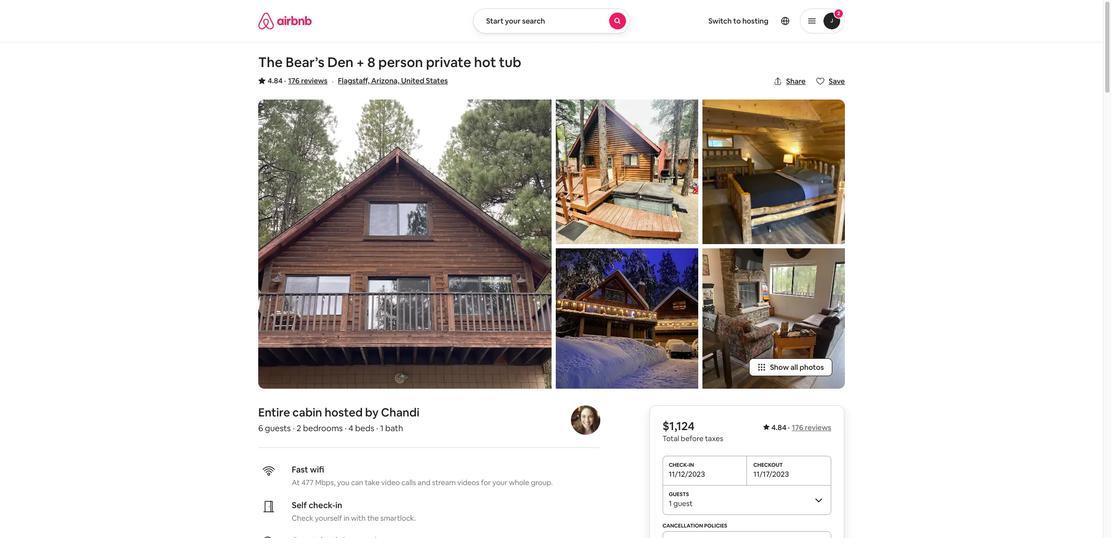 Task type: vqa. For each thing, say whether or not it's contained in the screenshot.
the $1,124 Total before taxes
yes



Task type: describe. For each thing, give the bounding box(es) containing it.
4.84 for the rightmost 176 reviews button
[[772, 423, 787, 433]]

photos
[[800, 363, 825, 372]]

with
[[351, 514, 366, 523]]

before
[[681, 434, 704, 444]]

show all photos button
[[750, 359, 833, 376]]

fast wifi at 477 mbps, you can take video calls and stream videos for your whole group.
[[292, 465, 553, 488]]

0 vertical spatial in
[[336, 500, 343, 511]]

cancellation
[[663, 523, 703, 529]]

bedrooms
[[303, 423, 343, 434]]

and
[[418, 478, 431, 488]]

by chandi
[[365, 405, 420, 420]]

self check-in check yourself in with the smartlock.
[[292, 500, 416, 523]]

$1,124 total before taxes
[[663, 419, 724, 444]]

· flagstaff, arizona, united states
[[332, 76, 448, 87]]

bath
[[386, 423, 403, 434]]

check-
[[309, 500, 336, 511]]

1 guest
[[669, 499, 693, 509]]

guest
[[674, 499, 693, 509]]

2 inside dropdown button
[[838, 10, 841, 17]]

fast
[[292, 465, 308, 476]]

whole
[[509, 478, 530, 488]]

living room area with 50" flat screen tv and gas fireplace. image
[[703, 249, 845, 389]]

1 inside dropdown button
[[669, 499, 672, 509]]

flagstaff,
[[338, 76, 370, 85]]

tub
[[499, 53, 522, 71]]

entire
[[258, 405, 290, 420]]

0 horizontal spatial 176 reviews button
[[288, 75, 328, 86]]

176 for the rightmost 176 reviews button
[[792, 423, 804, 433]]

the
[[368, 514, 379, 523]]

search
[[522, 16, 545, 26]]

take
[[365, 478, 380, 488]]

· right guests
[[293, 423, 295, 434]]

at
[[292, 478, 300, 488]]

guests
[[265, 423, 291, 434]]

video
[[381, 478, 400, 488]]

4
[[349, 423, 354, 434]]

your inside fast wifi at 477 mbps, you can take video calls and stream videos for your whole group.
[[493, 478, 508, 488]]

start your search
[[486, 16, 545, 26]]

6
[[258, 423, 263, 434]]

· left 4 at the left bottom of page
[[345, 423, 347, 434]]

2 inside entire cabin hosted by chandi 6 guests · 2 bedrooms · 4 beds · 1 bath
[[297, 423, 301, 434]]

1 inside entire cabin hosted by chandi 6 guests · 2 bedrooms · 4 beds · 1 bath
[[380, 423, 384, 434]]

private
[[426, 53, 471, 71]]

8
[[368, 53, 376, 71]]

switch to hosting
[[709, 16, 769, 26]]

cabin
[[293, 405, 322, 420]]

profile element
[[643, 0, 845, 42]]

den
[[328, 53, 354, 71]]

hosted
[[325, 405, 363, 420]]

beds
[[355, 423, 375, 434]]

477
[[302, 478, 314, 488]]

share
[[787, 77, 806, 86]]

reviews for the rightmost 176 reviews button
[[805, 423, 832, 433]]

smartlock.
[[381, 514, 416, 523]]

176 for the left 176 reviews button
[[288, 76, 300, 85]]

taxes
[[706, 434, 724, 444]]



Task type: locate. For each thing, give the bounding box(es) containing it.
1 vertical spatial reviews
[[805, 423, 832, 433]]

your cabin will be on the right with a private parking space to the right of the driveway (2 cars maximum in the winter due to city ordinance removal of snow), private entrance, private paver pathway and patio, as well as a private 8 person hot tub image
[[556, 249, 699, 389]]

start
[[486, 16, 504, 26]]

0 horizontal spatial 4.84 · 176 reviews
[[268, 76, 328, 85]]

1 left bath
[[380, 423, 384, 434]]

·
[[284, 76, 286, 85], [332, 76, 334, 87], [293, 423, 295, 434], [345, 423, 347, 434], [376, 423, 378, 434], [788, 423, 790, 433]]

all
[[791, 363, 799, 372]]

0 vertical spatial 4.84 · 176 reviews
[[268, 76, 328, 85]]

· right the beds
[[376, 423, 378, 434]]

0 horizontal spatial in
[[336, 500, 343, 511]]

calls
[[402, 478, 416, 488]]

your inside button
[[505, 16, 521, 26]]

mbps,
[[315, 478, 336, 488]]

reviews for the left 176 reviews button
[[301, 76, 328, 85]]

1 vertical spatial 176 reviews button
[[792, 423, 832, 433]]

0 vertical spatial 1
[[380, 423, 384, 434]]

save button
[[812, 72, 850, 90]]

1 vertical spatial 4.84 · 176 reviews
[[772, 423, 832, 433]]

hot
[[474, 53, 496, 71]]

1 horizontal spatial in
[[344, 514, 350, 523]]

0 vertical spatial your
[[505, 16, 521, 26]]

the
[[258, 53, 283, 71]]

+
[[357, 53, 365, 71]]

save
[[829, 77, 845, 86]]

arizona,
[[371, 76, 400, 85]]

start your search button
[[473, 8, 631, 34]]

Start your search search field
[[473, 8, 631, 34]]

flagstaff, arizona, united states button
[[338, 74, 448, 87]]

4.84
[[268, 76, 283, 85], [772, 423, 787, 433]]

united
[[401, 76, 425, 85]]

in up yourself at the left of the page
[[336, 500, 343, 511]]

self
[[292, 500, 307, 511]]

share button
[[770, 72, 810, 90]]

the bear's den + 8 person private hot tub
[[258, 53, 522, 71]]

· down bear's
[[284, 76, 286, 85]]

1 vertical spatial 2
[[297, 423, 301, 434]]

· up 11/17/2023
[[788, 423, 790, 433]]

switch to hosting link
[[703, 10, 775, 32]]

0 vertical spatial 4.84
[[268, 76, 283, 85]]

switch
[[709, 16, 732, 26]]

· down den at the top of the page
[[332, 76, 334, 87]]

4.84 up 11/17/2023
[[772, 423, 787, 433]]

show all photos
[[770, 363, 825, 372]]

your right the for at the left bottom of page
[[493, 478, 508, 488]]

learn more about the host, chandi. image
[[572, 406, 601, 435], [572, 406, 601, 435]]

2 button
[[800, 8, 845, 34]]

in left with
[[344, 514, 350, 523]]

8-9 person hot tub. this is an extremely nice hot tub with a waterfall, led lighting, chemical treatment system, ozone system, 76 jets, 3 jet pumps, and even a foot massager. very relaxing! new paver patio and steps leading from driveway. image
[[556, 100, 699, 244]]

1 horizontal spatial 176 reviews button
[[792, 423, 832, 433]]

11/17/2023
[[754, 470, 789, 479]]

in
[[336, 500, 343, 511], [344, 514, 350, 523]]

1 vertical spatial 176
[[792, 423, 804, 433]]

1 vertical spatial your
[[493, 478, 508, 488]]

policies
[[705, 523, 728, 529]]

cancellation policies
[[663, 523, 728, 529]]

show
[[770, 363, 789, 372]]

176
[[288, 76, 300, 85], [792, 423, 804, 433]]

1 guest button
[[663, 485, 832, 515]]

to
[[734, 16, 741, 26]]

1 left guest
[[669, 499, 672, 509]]

1 horizontal spatial 1
[[669, 499, 672, 509]]

0 vertical spatial 176 reviews button
[[288, 75, 328, 86]]

total
[[663, 434, 680, 444]]

0 horizontal spatial 1
[[380, 423, 384, 434]]

1 horizontal spatial 176
[[792, 423, 804, 433]]

4.84 · 176 reviews
[[268, 76, 328, 85], [772, 423, 832, 433]]

0 horizontal spatial 176
[[288, 76, 300, 85]]

0 vertical spatial 176
[[288, 76, 300, 85]]

day time cabin front view. image
[[258, 100, 552, 389]]

0 horizontal spatial reviews
[[301, 76, 328, 85]]

bear's
[[286, 53, 325, 71]]

176 reviews button
[[288, 75, 328, 86], [792, 423, 832, 433]]

states
[[426, 76, 448, 85]]

for
[[481, 478, 491, 488]]

2
[[838, 10, 841, 17], [297, 423, 301, 434]]

0 horizontal spatial 2
[[297, 423, 301, 434]]

1 vertical spatial in
[[344, 514, 350, 523]]

1 horizontal spatial 4.84
[[772, 423, 787, 433]]

0 horizontal spatial 4.84
[[268, 76, 283, 85]]

$1,124
[[663, 419, 695, 434]]

11/12/2023
[[669, 470, 705, 479]]

stream
[[432, 478, 456, 488]]

0 vertical spatial reviews
[[301, 76, 328, 85]]

4.84 for the left 176 reviews button
[[268, 76, 283, 85]]

1 horizontal spatial 4.84 · 176 reviews
[[772, 423, 832, 433]]

entire cabin hosted by chandi 6 guests · 2 bedrooms · 4 beds · 1 bath
[[258, 405, 420, 434]]

0 vertical spatial 2
[[838, 10, 841, 17]]

your right start
[[505, 16, 521, 26]]

yourself
[[315, 514, 342, 523]]

1 horizontal spatial 2
[[838, 10, 841, 17]]

the bear's den + 8 person private hot tub image 4 image
[[703, 100, 845, 244]]

1 horizontal spatial reviews
[[805, 423, 832, 433]]

1 vertical spatial 1
[[669, 499, 672, 509]]

hosting
[[743, 16, 769, 26]]

you
[[337, 478, 350, 488]]

1 vertical spatial 4.84
[[772, 423, 787, 433]]

check
[[292, 514, 314, 523]]

group.
[[531, 478, 553, 488]]

can
[[351, 478, 363, 488]]

4.84 down the
[[268, 76, 283, 85]]

person
[[379, 53, 423, 71]]

reviews
[[301, 76, 328, 85], [805, 423, 832, 433]]

wifi
[[310, 465, 324, 476]]

videos
[[458, 478, 480, 488]]

1
[[380, 423, 384, 434], [669, 499, 672, 509]]

your
[[505, 16, 521, 26], [493, 478, 508, 488]]



